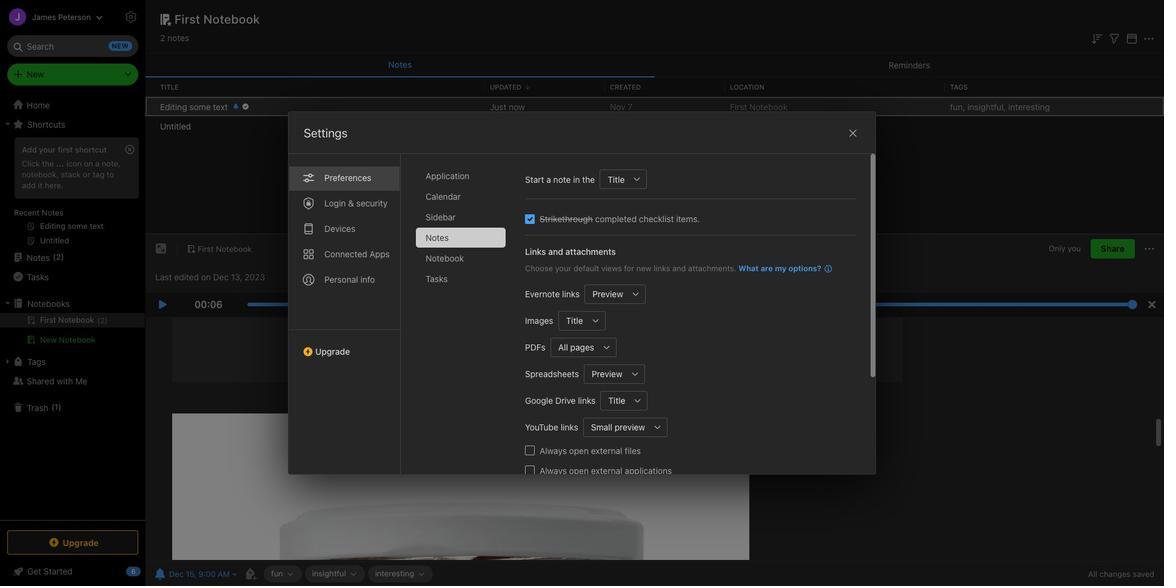 Task type: locate. For each thing, give the bounding box(es) containing it.
0 vertical spatial on
[[84, 159, 93, 169]]

1 vertical spatial and
[[672, 264, 686, 273]]

0 vertical spatial all
[[558, 343, 568, 353]]

notebooks link
[[0, 294, 145, 313]]

0 vertical spatial )
[[61, 252, 64, 262]]

0 vertical spatial your
[[39, 145, 56, 155]]

tab list containing preferences
[[289, 154, 401, 475]]

1 horizontal spatial tags
[[950, 83, 968, 91]]

always
[[540, 446, 567, 456], [540, 466, 567, 476]]

tags up fun,
[[950, 83, 968, 91]]

title inside field
[[608, 174, 625, 185]]

preview up choose default view option for google drive links field
[[592, 369, 622, 380]]

fun button
[[264, 566, 302, 583]]

first down location
[[730, 102, 747, 112]]

insightful,
[[967, 102, 1006, 112]]

untitled
[[160, 121, 191, 131]]

personal
[[324, 275, 358, 285]]

connected apps
[[324, 249, 390, 259]]

0 vertical spatial and
[[548, 247, 563, 257]]

1 horizontal spatial a
[[546, 174, 551, 185]]

first notebook up "notes"
[[175, 12, 260, 26]]

preferences
[[324, 173, 371, 183]]

always for always open external files
[[540, 446, 567, 456]]

1 vertical spatial )
[[58, 403, 61, 412]]

new up tags button
[[40, 335, 57, 345]]

1 vertical spatial preview
[[592, 369, 622, 380]]

1 horizontal spatial interesting
[[1008, 102, 1050, 112]]

2 always from the top
[[540, 466, 567, 476]]

expand tags image
[[3, 357, 13, 367]]

choose
[[525, 264, 553, 273]]

0 horizontal spatial settings
[[153, 12, 184, 21]]

tags button
[[0, 352, 145, 372]]

on up or
[[84, 159, 93, 169]]

title up small preview button
[[608, 396, 625, 406]]

notes tab
[[416, 228, 506, 248]]

0 horizontal spatial all
[[558, 343, 568, 353]]

1 open from the top
[[569, 446, 589, 456]]

0 vertical spatial the
[[42, 159, 54, 169]]

on
[[84, 159, 93, 169], [201, 272, 211, 282]]

0 vertical spatial interesting
[[1008, 102, 1050, 112]]

13,
[[231, 272, 242, 282]]

0 vertical spatial preview button
[[585, 285, 626, 304]]

login & security
[[324, 198, 388, 209]]

tags
[[950, 83, 968, 91], [27, 357, 46, 367]]

sidebar tab
[[416, 207, 506, 227]]

the right in
[[582, 174, 595, 185]]

edited
[[174, 272, 199, 282]]

all left pages on the bottom of the page
[[558, 343, 568, 353]]

title up all pages button
[[566, 316, 583, 326]]

0 vertical spatial always
[[540, 446, 567, 456]]

upgrade button
[[289, 330, 400, 362], [7, 531, 138, 555]]

add
[[22, 145, 37, 155]]

tab list containing notes
[[146, 53, 1164, 78]]

application tab
[[416, 166, 506, 186]]

links
[[654, 264, 670, 273], [562, 289, 580, 299], [578, 396, 596, 406], [561, 423, 578, 433]]

created
[[610, 83, 641, 91]]

settings up 2 notes
[[153, 12, 184, 21]]

new button
[[7, 64, 138, 85]]

Select2186 checkbox
[[525, 214, 535, 224]]

always right always open external files option
[[540, 446, 567, 456]]

1 horizontal spatial all
[[1088, 570, 1097, 580]]

title up editing
[[160, 83, 179, 91]]

( inside notes ( 2 )
[[53, 252, 56, 262]]

) up tasks button
[[61, 252, 64, 262]]

1 vertical spatial preview button
[[584, 365, 625, 384]]

new inside popup button
[[27, 69, 44, 79]]

title inside choose default view option for google drive links field
[[608, 396, 625, 406]]

title button right in
[[600, 170, 628, 189]]

strikethrough
[[540, 214, 593, 224]]

external down always open external files
[[591, 466, 622, 476]]

title button
[[600, 170, 628, 189], [558, 311, 586, 331], [600, 391, 628, 411]]

Choose default view option for PDFs field
[[550, 338, 617, 357]]

0 vertical spatial tags
[[950, 83, 968, 91]]

0 horizontal spatial tasks
[[27, 272, 49, 282]]

external
[[591, 446, 622, 456], [591, 466, 622, 476]]

devices
[[324, 224, 355, 234]]

editing
[[160, 102, 187, 112]]

title inside 'field'
[[566, 316, 583, 326]]

tasks down notes ( 2 )
[[27, 272, 49, 282]]

0 vertical spatial preview
[[592, 289, 623, 299]]

notebook inside tab
[[426, 253, 464, 264]]

fun, insightful, interesting
[[950, 102, 1050, 112]]

1 vertical spatial external
[[591, 466, 622, 476]]

evernote links
[[525, 289, 580, 299]]

on left dec on the left top of the page
[[201, 272, 211, 282]]

open up always open external applications
[[569, 446, 589, 456]]

new
[[636, 264, 651, 273]]

00:06
[[195, 300, 223, 311]]

preview down views at right
[[592, 289, 623, 299]]

new
[[27, 69, 44, 79], [40, 335, 57, 345]]

external up always open external applications
[[591, 446, 622, 456]]

1 external from the top
[[591, 446, 622, 456]]

1 horizontal spatial your
[[555, 264, 571, 273]]

tab list
[[146, 53, 1164, 78], [289, 154, 401, 475], [416, 166, 515, 475]]

first up "notes"
[[175, 12, 200, 26]]

0 horizontal spatial 2
[[56, 252, 61, 262]]

0 vertical spatial (
[[53, 252, 56, 262]]

interesting right insightful,
[[1008, 102, 1050, 112]]

0 vertical spatial settings
[[153, 12, 184, 21]]

Choose default view option for Evernote links field
[[585, 285, 646, 304]]

your for first
[[39, 145, 56, 155]]

tree
[[0, 95, 146, 520]]

open
[[569, 446, 589, 456], [569, 466, 589, 476]]

7
[[628, 102, 632, 112]]

new up home on the left top of the page
[[27, 69, 44, 79]]

just
[[490, 102, 507, 112]]

tab list for application
[[289, 154, 401, 475]]

2 notes
[[160, 33, 189, 43]]

tasks down notebook tab
[[426, 274, 448, 284]]

1 horizontal spatial 2
[[160, 33, 165, 43]]

first notebook down location
[[730, 102, 788, 112]]

0 horizontal spatial a
[[95, 159, 100, 169]]

your down links and attachments
[[555, 264, 571, 273]]

0 vertical spatial upgrade
[[315, 347, 350, 357]]

1 vertical spatial (
[[51, 403, 54, 412]]

first
[[58, 145, 73, 155]]

1 vertical spatial upgrade
[[63, 538, 99, 548]]

0 vertical spatial open
[[569, 446, 589, 456]]

preview button up choose default view option for google drive links field
[[584, 365, 625, 384]]

2 inside notes ( 2 )
[[56, 252, 61, 262]]

notes
[[167, 33, 189, 43]]

( right trash
[[51, 403, 54, 412]]

shortcuts
[[27, 119, 65, 129]]

and right links
[[548, 247, 563, 257]]

1 vertical spatial upgrade button
[[7, 531, 138, 555]]

1 horizontal spatial tasks
[[426, 274, 448, 284]]

open down always open external files
[[569, 466, 589, 476]]

1 vertical spatial interesting
[[375, 569, 414, 579]]

start a note in the
[[525, 174, 595, 185]]

1 vertical spatial 2
[[56, 252, 61, 262]]

1 horizontal spatial and
[[672, 264, 686, 273]]

( inside trash ( 1 )
[[51, 403, 54, 412]]

google drive links
[[525, 396, 596, 406]]

title button for images
[[558, 311, 586, 331]]

2 open from the top
[[569, 466, 589, 476]]

a inside icon on a note, notebook, stack or tag to add it here.
[[95, 159, 100, 169]]

share button
[[1091, 240, 1135, 259]]

stack
[[61, 170, 81, 179]]

a up tag
[[95, 159, 100, 169]]

1 horizontal spatial on
[[201, 272, 211, 282]]

title right in
[[608, 174, 625, 185]]

1 vertical spatial open
[[569, 466, 589, 476]]

1 always from the top
[[540, 446, 567, 456]]

Choose default view option for YouTube links field
[[583, 418, 668, 437]]

0 horizontal spatial the
[[42, 159, 54, 169]]

preview inside field
[[592, 289, 623, 299]]

notes
[[388, 59, 412, 70], [42, 208, 63, 218], [426, 233, 449, 243], [27, 253, 50, 263]]

files
[[625, 446, 641, 456]]

notes inside button
[[388, 59, 412, 70]]

1 vertical spatial settings
[[304, 126, 348, 140]]

preview for spreadsheets
[[592, 369, 622, 380]]

cell
[[0, 313, 145, 328]]

links down drive
[[561, 423, 578, 433]]

( up tasks button
[[53, 252, 56, 262]]

links right the evernote
[[562, 289, 580, 299]]

notes inside tab
[[426, 233, 449, 243]]

...
[[56, 159, 64, 169]]

notebook
[[204, 12, 260, 26], [749, 102, 788, 112], [216, 244, 252, 254], [426, 253, 464, 264], [59, 335, 95, 345]]

2 vertical spatial first
[[198, 244, 214, 254]]

2 vertical spatial first notebook
[[198, 244, 252, 254]]

title
[[160, 83, 179, 91], [608, 174, 625, 185], [566, 316, 583, 326], [608, 396, 625, 406]]

open for always open external applications
[[569, 466, 589, 476]]

title for images
[[566, 316, 583, 326]]

1 horizontal spatial upgrade
[[315, 347, 350, 357]]

login
[[324, 198, 346, 209]]

new notebook group
[[0, 313, 145, 352]]

last
[[155, 272, 172, 282]]

1 vertical spatial your
[[555, 264, 571, 273]]

title for start a note in the
[[608, 174, 625, 185]]

tab list for start a note in the
[[416, 166, 515, 475]]

all pages button
[[550, 338, 597, 357]]

all
[[558, 343, 568, 353], [1088, 570, 1097, 580]]

add tag image
[[243, 567, 258, 582]]

new inside button
[[40, 335, 57, 345]]

settings inside tooltip
[[153, 12, 184, 21]]

all inside "note window" element
[[1088, 570, 1097, 580]]

to
[[107, 170, 114, 179]]

0 horizontal spatial interesting
[[375, 569, 414, 579]]

small preview
[[591, 423, 645, 433]]

( for notes
[[53, 252, 56, 262]]

new for new
[[27, 69, 44, 79]]

always right always open external applications checkbox
[[540, 466, 567, 476]]

2 vertical spatial title button
[[600, 391, 628, 411]]

0 horizontal spatial on
[[84, 159, 93, 169]]

security
[[356, 198, 388, 209]]

1 vertical spatial first
[[730, 102, 747, 112]]

2 external from the top
[[591, 466, 622, 476]]

2 left "notes"
[[160, 33, 165, 43]]

info
[[360, 275, 375, 285]]

the
[[42, 159, 54, 169], [582, 174, 595, 185]]

my
[[775, 264, 786, 273]]

the left ...
[[42, 159, 54, 169]]

None search field
[[16, 35, 130, 57]]

first inside first notebook button
[[198, 244, 214, 254]]

all inside button
[[558, 343, 568, 353]]

with
[[57, 376, 73, 386]]

and left attachments. in the right of the page
[[672, 264, 686, 273]]

tags up the shared
[[27, 357, 46, 367]]

0 vertical spatial new
[[27, 69, 44, 79]]

first notebook up dec on the left top of the page
[[198, 244, 252, 254]]

2 up tasks button
[[56, 252, 61, 262]]

( for trash
[[51, 403, 54, 412]]

notes button
[[146, 53, 655, 78]]

first up the last edited on dec 13, 2023
[[198, 244, 214, 254]]

interesting right insightful button
[[375, 569, 414, 579]]

group
[[0, 134, 145, 253]]

all left changes
[[1088, 570, 1097, 580]]

title button up all pages button
[[558, 311, 586, 331]]

1 horizontal spatial upgrade button
[[289, 330, 400, 362]]

settings tooltip
[[135, 5, 194, 29]]

preview button for spreadsheets
[[584, 365, 625, 384]]

) right trash
[[58, 403, 61, 412]]

row group
[[146, 97, 1164, 136]]

1 vertical spatial title button
[[558, 311, 586, 331]]

title for google drive links
[[608, 396, 625, 406]]

0 horizontal spatial upgrade
[[63, 538, 99, 548]]

always open external files
[[540, 446, 641, 456]]

) inside notes ( 2 )
[[61, 252, 64, 262]]

your up click the ...
[[39, 145, 56, 155]]

always for always open external applications
[[540, 466, 567, 476]]

1 vertical spatial new
[[40, 335, 57, 345]]

preview inside field
[[592, 369, 622, 380]]

0 vertical spatial title button
[[600, 170, 628, 189]]

changes
[[1100, 570, 1131, 580]]

upgrade for upgrade 'popup button' to the left
[[63, 538, 99, 548]]

new for new notebook
[[40, 335, 57, 345]]

your inside group
[[39, 145, 56, 155]]

preview
[[592, 289, 623, 299], [592, 369, 622, 380]]

first notebook
[[175, 12, 260, 26], [730, 102, 788, 112], [198, 244, 252, 254]]

0 horizontal spatial your
[[39, 145, 56, 155]]

checklist
[[639, 214, 674, 224]]

settings up preferences
[[304, 126, 348, 140]]

0 vertical spatial external
[[591, 446, 622, 456]]

trash
[[27, 403, 48, 413]]

first notebook button
[[182, 241, 256, 258]]

a left the note
[[546, 174, 551, 185]]

Always open external applications checkbox
[[525, 466, 535, 476]]

1 vertical spatial always
[[540, 466, 567, 476]]

0 vertical spatial a
[[95, 159, 100, 169]]

) inside trash ( 1 )
[[58, 403, 61, 412]]

title button down preview field
[[600, 391, 628, 411]]

1 vertical spatial on
[[201, 272, 211, 282]]

0 vertical spatial 2
[[160, 33, 165, 43]]

tab list containing application
[[416, 166, 515, 475]]

1 vertical spatial tags
[[27, 357, 46, 367]]

0 horizontal spatial upgrade button
[[7, 531, 138, 555]]

1 vertical spatial the
[[582, 174, 595, 185]]

preview button down views at right
[[585, 285, 626, 304]]

0 horizontal spatial tags
[[27, 357, 46, 367]]

Start a new note in the body or title. field
[[600, 170, 647, 189]]

pages
[[570, 343, 594, 353]]

1 vertical spatial all
[[1088, 570, 1097, 580]]



Task type: describe. For each thing, give the bounding box(es) containing it.
1 horizontal spatial the
[[582, 174, 595, 185]]

group containing add your first shortcut
[[0, 134, 145, 253]]

it
[[38, 181, 43, 190]]

preview for evernote links
[[592, 289, 623, 299]]

add
[[22, 181, 36, 190]]

trash ( 1 )
[[27, 403, 61, 413]]

insightful button
[[305, 566, 365, 583]]

home link
[[0, 95, 146, 115]]

1 vertical spatial first notebook
[[730, 102, 788, 112]]

first notebook inside button
[[198, 244, 252, 254]]

insightful
[[312, 569, 346, 579]]

Search text field
[[16, 35, 130, 57]]

evernote
[[525, 289, 560, 299]]

images
[[525, 316, 553, 326]]

Note Editor text field
[[146, 317, 1164, 562]]

shared
[[27, 376, 54, 386]]

the inside group
[[42, 159, 54, 169]]

tags inside button
[[27, 357, 46, 367]]

on inside "note window" element
[[201, 272, 211, 282]]

settings image
[[124, 10, 138, 24]]

tag
[[93, 170, 104, 179]]

share
[[1101, 244, 1125, 254]]

only you
[[1049, 244, 1081, 254]]

&
[[348, 198, 354, 209]]

are
[[761, 264, 773, 273]]

items.
[[676, 214, 700, 224]]

title button for google drive links
[[600, 391, 628, 411]]

spreadsheets
[[525, 369, 579, 380]]

notes inside notes ( 2 )
[[27, 253, 50, 263]]

close image
[[846, 126, 860, 141]]

tasks inside tab
[[426, 274, 448, 284]]

sidebar
[[426, 212, 456, 223]]

interesting inside button
[[375, 569, 414, 579]]

shared with me link
[[0, 372, 145, 391]]

new notebook button
[[0, 333, 145, 347]]

notebook inside button
[[216, 244, 252, 254]]

links
[[525, 247, 546, 257]]

all for all pages
[[558, 343, 568, 353]]

youtube links
[[525, 423, 578, 433]]

tree containing home
[[0, 95, 146, 520]]

links right drive
[[578, 396, 596, 406]]

choose your default views for new links and attachments.
[[525, 264, 736, 273]]

reminders button
[[655, 53, 1164, 78]]

completed
[[595, 214, 637, 224]]

row group containing editing some text
[[146, 97, 1164, 136]]

external for files
[[591, 446, 622, 456]]

for
[[624, 264, 634, 273]]

notebook inside row group
[[749, 102, 788, 112]]

what
[[738, 264, 759, 273]]

reminders
[[889, 60, 930, 70]]

on inside icon on a note, notebook, stack or tag to add it here.
[[84, 159, 93, 169]]

preview
[[615, 423, 645, 433]]

small preview button
[[583, 418, 648, 437]]

views
[[601, 264, 622, 273]]

apps
[[370, 249, 390, 259]]

expand note image
[[154, 242, 169, 257]]

attachments.
[[688, 264, 736, 273]]

1 vertical spatial a
[[546, 174, 551, 185]]

attachments
[[565, 247, 616, 257]]

recent notes
[[14, 208, 63, 218]]

links right new
[[654, 264, 670, 273]]

dec
[[213, 272, 229, 282]]

notebook tab
[[416, 249, 506, 269]]

icon on a note, notebook, stack or tag to add it here.
[[22, 159, 120, 190]]

start
[[525, 174, 544, 185]]

links and attachments
[[525, 247, 616, 257]]

me
[[75, 376, 87, 386]]

1 horizontal spatial settings
[[304, 126, 348, 140]]

fun,
[[950, 102, 965, 112]]

note window element
[[146, 235, 1164, 587]]

what are my options?
[[738, 264, 821, 273]]

new notebook
[[40, 335, 95, 345]]

all for all changes saved
[[1088, 570, 1097, 580]]

0 vertical spatial first notebook
[[175, 12, 260, 26]]

note
[[553, 174, 571, 185]]

) for trash
[[58, 403, 61, 412]]

home
[[27, 100, 50, 110]]

0 vertical spatial upgrade button
[[289, 330, 400, 362]]

icon
[[66, 159, 82, 169]]

calendar
[[426, 192, 461, 202]]

pdfs
[[525, 343, 546, 353]]

recent
[[14, 208, 40, 218]]

tasks tab
[[416, 269, 506, 289]]

interesting button
[[368, 566, 433, 583]]

application
[[426, 171, 470, 181]]

in
[[573, 174, 580, 185]]

Choose default view option for Images field
[[558, 311, 605, 331]]

notes ( 2 )
[[27, 252, 64, 263]]

now
[[509, 102, 525, 112]]

drive
[[555, 396, 576, 406]]

Choose default view option for Google Drive links field
[[600, 391, 648, 411]]

nov 7
[[610, 102, 632, 112]]

click
[[22, 159, 40, 169]]

default
[[574, 264, 599, 273]]

some
[[189, 102, 211, 112]]

here.
[[45, 181, 63, 190]]

google
[[525, 396, 553, 406]]

0 horizontal spatial and
[[548, 247, 563, 257]]

you
[[1068, 244, 1081, 254]]

nov
[[610, 102, 625, 112]]

last edited on dec 13, 2023
[[155, 272, 265, 282]]

expand notebooks image
[[3, 299, 13, 309]]

0 vertical spatial first
[[175, 12, 200, 26]]

notebook,
[[22, 170, 59, 179]]

or
[[83, 170, 90, 179]]

open for always open external files
[[569, 446, 589, 456]]

your for default
[[555, 264, 571, 273]]

external for applications
[[591, 466, 622, 476]]

Choose default view option for Spreadsheets field
[[584, 365, 645, 384]]

tasks inside button
[[27, 272, 49, 282]]

note,
[[102, 159, 120, 169]]

untitled button
[[146, 116, 1164, 136]]

upgrade for the top upgrade 'popup button'
[[315, 347, 350, 357]]

notebook inside button
[[59, 335, 95, 345]]

calendar tab
[[416, 187, 506, 207]]

always open external applications
[[540, 466, 672, 476]]

strikethrough completed checklist items.
[[540, 214, 700, 224]]

notebooks
[[27, 299, 70, 309]]

options?
[[789, 264, 821, 273]]

preview button for evernote links
[[585, 285, 626, 304]]

title button for start a note in the
[[600, 170, 628, 189]]

all changes saved
[[1088, 570, 1154, 580]]

click the ...
[[22, 159, 64, 169]]

) for notes
[[61, 252, 64, 262]]

Always open external files checkbox
[[525, 446, 535, 456]]

interesting inside row group
[[1008, 102, 1050, 112]]



Task type: vqa. For each thing, say whether or not it's contained in the screenshot.
BIOCHEMISTRY: COURSE: BIO 103 DATE: 10/25/23 PROFESSOR/SPEAKER: DR. ZOT QUESTIONS NOTES SUMMARY
no



